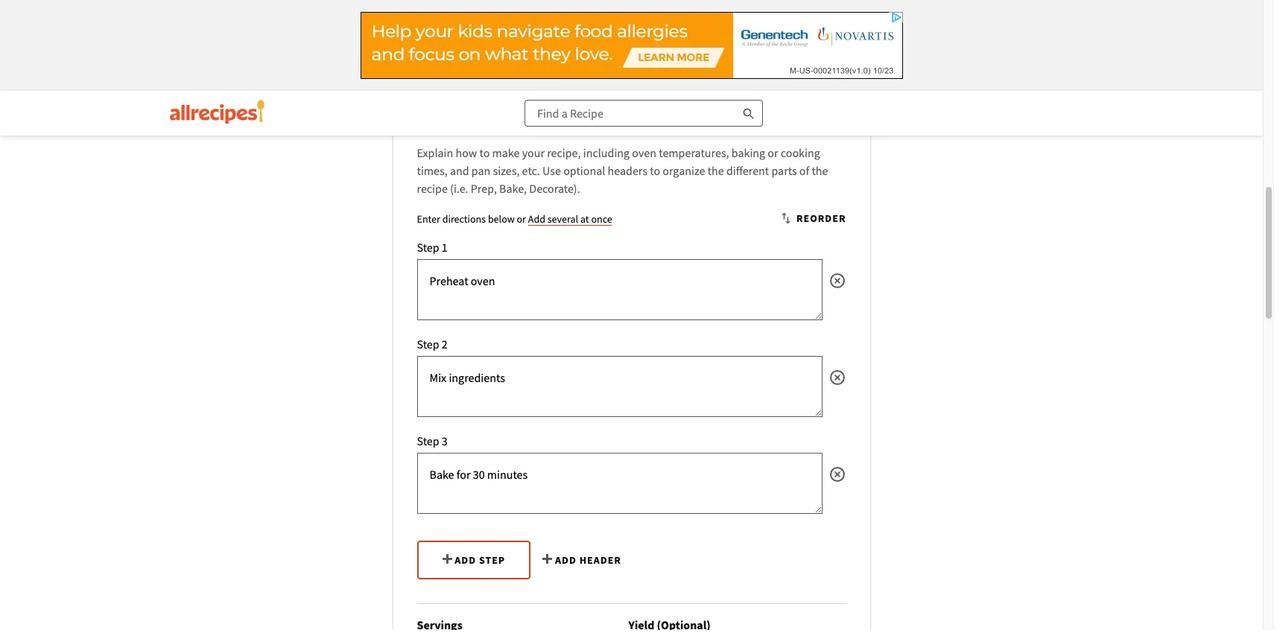 Task type: describe. For each thing, give the bounding box(es) containing it.
recipe
[[417, 181, 448, 196]]

times,
[[417, 163, 448, 178]]

step for step 3
[[417, 434, 440, 449]]

header for add ingredient
[[618, 51, 660, 65]]

header for add step
[[580, 554, 622, 567]]

oven
[[632, 145, 657, 160]]

etc.
[[522, 163, 540, 178]]

temperatures,
[[659, 145, 730, 160]]

1
[[442, 240, 448, 255]]

add for add step's add header button
[[555, 554, 577, 567]]

advertisement region
[[360, 12, 903, 79]]

optional
[[564, 163, 606, 178]]

once
[[591, 212, 613, 226]]

1 horizontal spatial to
[[650, 163, 661, 178]]

add for add step button
[[455, 554, 476, 567]]

use
[[543, 163, 561, 178]]

add step button
[[417, 541, 531, 580]]

below
[[488, 212, 515, 226]]

2
[[442, 337, 448, 352]]

0 vertical spatial to
[[480, 145, 490, 160]]

ingredient
[[479, 51, 544, 65]]

add ingredient button
[[417, 39, 569, 78]]

or inside explain how to make your recipe, including oven temperatures, baking or cooking times, and pan sizes, etc. use optional headers to organize the different parts of the recipe (i.e. prep, bake, decorate).
[[768, 145, 779, 160]]

headers
[[608, 163, 648, 178]]

step for step 2
[[417, 337, 440, 352]]

cooking
[[781, 145, 821, 160]]

several
[[548, 212, 579, 226]]

reorder button
[[779, 209, 847, 227]]

e.g. Pour into greased trays and bake for 15-20 minutes… text field
[[417, 453, 823, 514]]



Task type: vqa. For each thing, say whether or not it's contained in the screenshot.
Reviews
no



Task type: locate. For each thing, give the bounding box(es) containing it.
decorate).
[[530, 181, 581, 196]]

or right below on the top of page
[[517, 212, 526, 226]]

explain
[[417, 145, 454, 160]]

step for step 1
[[417, 240, 440, 255]]

add step
[[455, 554, 506, 567]]

add header for add ingredient
[[594, 51, 660, 65]]

e.g. Combine all dry ingredients in a large bowl… text field
[[417, 356, 823, 418]]

2 the from the left
[[812, 163, 829, 178]]

the
[[708, 163, 724, 178], [812, 163, 829, 178]]

(i.e.
[[450, 181, 469, 196]]

1 vertical spatial or
[[517, 212, 526, 226]]

1 vertical spatial add header
[[555, 554, 622, 567]]

at
[[581, 212, 589, 226]]

add header button for add step
[[543, 541, 622, 580]]

different
[[727, 163, 770, 178]]

1 vertical spatial header
[[580, 554, 622, 567]]

0 horizontal spatial to
[[480, 145, 490, 160]]

and
[[450, 163, 469, 178]]

0 vertical spatial add header button
[[581, 39, 660, 78]]

recipe,
[[547, 145, 581, 160]]

add header button
[[581, 39, 660, 78], [543, 541, 622, 580]]

1 horizontal spatial or
[[768, 145, 779, 160]]

0 horizontal spatial the
[[708, 163, 724, 178]]

add header button for add ingredient
[[581, 39, 660, 78]]

e.g. Preheat oven to 350 degrees F… text field
[[417, 259, 823, 321]]

how
[[456, 145, 477, 160]]

step 2
[[417, 337, 448, 352]]

to up pan
[[480, 145, 490, 160]]

of
[[800, 163, 810, 178]]

0 vertical spatial header
[[618, 51, 660, 65]]

or up parts
[[768, 145, 779, 160]]

add header for add step
[[555, 554, 622, 567]]

your
[[522, 145, 545, 160]]

bake,
[[500, 181, 527, 196]]

organize
[[663, 163, 706, 178]]

parts
[[772, 163, 797, 178]]

sizes,
[[493, 163, 520, 178]]

add header
[[594, 51, 660, 65], [555, 554, 622, 567]]

Search text field
[[525, 100, 763, 127]]

pan
[[472, 163, 491, 178]]

add
[[455, 51, 476, 65], [594, 51, 615, 65], [528, 212, 546, 226], [455, 554, 476, 567], [555, 554, 577, 567]]

directions
[[443, 212, 486, 226]]

the right of
[[812, 163, 829, 178]]

1 vertical spatial add header button
[[543, 541, 622, 580]]

make
[[492, 145, 520, 160]]

0 vertical spatial add header
[[594, 51, 660, 65]]

header
[[618, 51, 660, 65], [580, 554, 622, 567]]

the down temperatures,
[[708, 163, 724, 178]]

0 horizontal spatial or
[[517, 212, 526, 226]]

3
[[442, 434, 448, 449]]

add several at once button
[[528, 212, 613, 227]]

to
[[480, 145, 490, 160], [650, 163, 661, 178]]

e.g. 2 tablespoons butter, softened text field
[[417, 0, 823, 15]]

add ingredient
[[455, 51, 544, 65]]

1 the from the left
[[708, 163, 724, 178]]

0 vertical spatial or
[[768, 145, 779, 160]]

enter directions below or add several at once
[[417, 212, 613, 226]]

including
[[584, 145, 630, 160]]

reorder
[[797, 211, 847, 225]]

step 3
[[417, 434, 448, 449]]

to down the "oven"
[[650, 163, 661, 178]]

baking
[[732, 145, 766, 160]]

1 horizontal spatial the
[[812, 163, 829, 178]]

prep,
[[471, 181, 497, 196]]

explain how to make your recipe, including oven temperatures, baking or cooking times, and pan sizes, etc. use optional headers to organize the different parts of the recipe (i.e. prep, bake, decorate).
[[417, 145, 829, 196]]

step
[[417, 240, 440, 255], [417, 337, 440, 352], [417, 434, 440, 449], [479, 554, 506, 567]]

step inside button
[[479, 554, 506, 567]]

1 vertical spatial to
[[650, 163, 661, 178]]

step 1
[[417, 240, 448, 255]]

or
[[768, 145, 779, 160], [517, 212, 526, 226]]

add for add ingredient's add header button
[[594, 51, 615, 65]]

add for "add ingredient" button
[[455, 51, 476, 65]]

enter
[[417, 212, 441, 226]]



